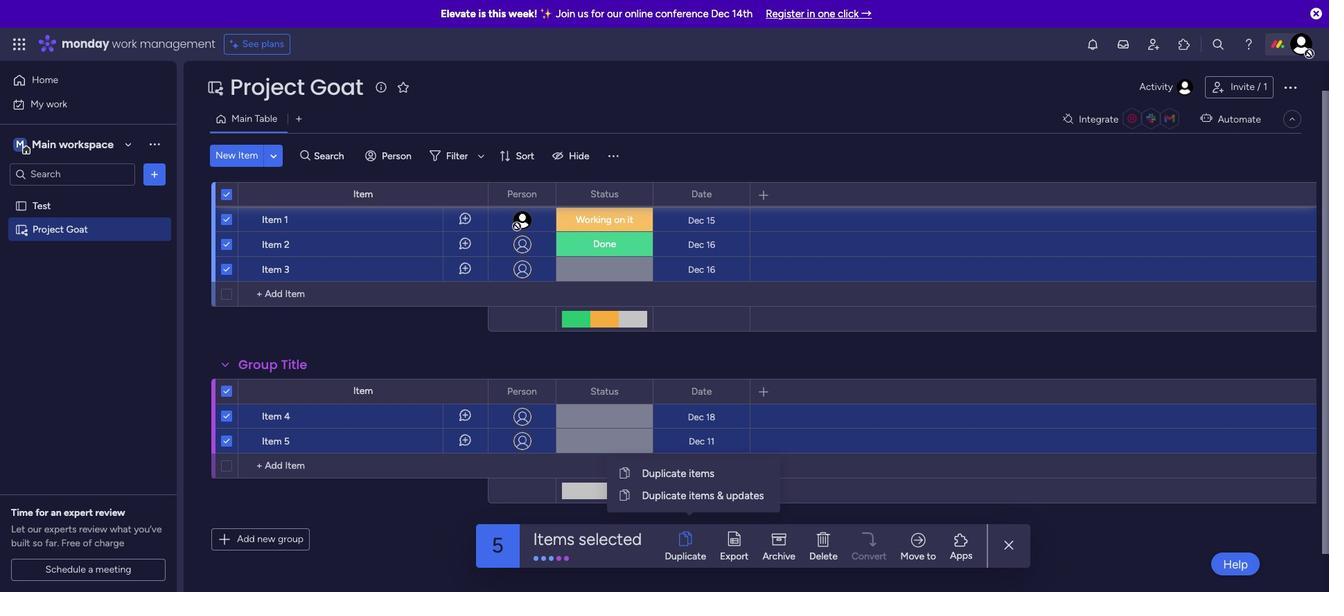Task type: describe. For each thing, give the bounding box(es) containing it.
duplicate for duplicate items & updates
[[642, 490, 686, 502]]

m
[[16, 138, 24, 150]]

monday work management
[[62, 36, 215, 52]]

group title field for second person "field" from the bottom of the page status field
[[235, 159, 311, 177]]

list box containing test
[[0, 191, 177, 428]]

1 horizontal spatial goat
[[310, 71, 363, 103]]

item 5
[[262, 436, 290, 448]]

workspace
[[59, 138, 114, 151]]

see
[[242, 38, 259, 50]]

goat inside list box
[[66, 223, 88, 235]]

search everything image
[[1211, 37, 1225, 51]]

online
[[625, 8, 653, 20]]

Search field
[[310, 146, 352, 166]]

duplicate items
[[642, 468, 714, 480]]

1 date from the top
[[691, 188, 712, 200]]

✨
[[540, 8, 553, 20]]

so
[[33, 538, 43, 550]]

1 horizontal spatial our
[[607, 8, 622, 20]]

apps image
[[1177, 37, 1191, 51]]

show board description image
[[373, 80, 390, 94]]

experts
[[44, 524, 77, 536]]

menu image
[[606, 149, 620, 163]]

built
[[11, 538, 30, 550]]

workspace selection element
[[13, 136, 116, 154]]

hide
[[569, 150, 590, 162]]

free
[[61, 538, 80, 550]]

for inside time for an expert review let our experts review what you've built so far. free of charge
[[35, 507, 48, 519]]

0 vertical spatial for
[[591, 8, 604, 20]]

autopilot image
[[1200, 110, 1212, 127]]

items
[[533, 529, 575, 549]]

3 status from the top
[[591, 386, 619, 397]]

monday
[[62, 36, 109, 52]]

item 4
[[262, 411, 290, 423]]

in
[[807, 8, 815, 20]]

activity button
[[1134, 76, 1199, 98]]

notifications image
[[1086, 37, 1100, 51]]

1 horizontal spatial 5
[[492, 534, 504, 559]]

time
[[11, 507, 33, 519]]

person inside popup button
[[382, 150, 411, 162]]

v2 search image
[[300, 148, 310, 164]]

0 horizontal spatial 5
[[284, 436, 290, 448]]

invite / 1 button
[[1205, 76, 1274, 98]]

workspace options image
[[148, 137, 161, 151]]

schedule a meeting
[[45, 564, 131, 576]]

add to favorites image
[[396, 80, 410, 94]]

add
[[237, 534, 255, 545]]

expert
[[64, 507, 93, 519]]

on
[[614, 214, 625, 226]]

group
[[278, 534, 304, 545]]

plans
[[261, 38, 284, 50]]

project inside list box
[[33, 223, 64, 235]]

register in one click →
[[766, 8, 872, 20]]

items for duplicate items
[[689, 468, 714, 480]]

our inside time for an expert review let our experts review what you've built so far. free of charge
[[27, 524, 42, 536]]

&
[[717, 490, 724, 502]]

invite / 1
[[1231, 81, 1267, 93]]

dec 18
[[688, 412, 715, 422]]

of
[[83, 538, 92, 550]]

charge
[[94, 538, 124, 550]]

/
[[1257, 81, 1261, 93]]

15
[[706, 215, 715, 226]]

item 1
[[262, 214, 288, 226]]

0 vertical spatial review
[[95, 507, 125, 519]]

main table
[[231, 113, 277, 125]]

14th
[[732, 8, 753, 20]]

project goat inside list box
[[33, 223, 88, 235]]

11
[[707, 436, 714, 447]]

click
[[838, 8, 859, 20]]

shareable board image
[[15, 223, 28, 236]]

inbox image
[[1116, 37, 1130, 51]]

apps
[[950, 550, 973, 562]]

main for main table
[[231, 113, 252, 125]]

duplicate for duplicate items
[[642, 468, 686, 480]]

help
[[1223, 557, 1248, 571]]

title for person "field" related to 2nd options icon from the bottom
[[281, 159, 307, 177]]

selected
[[579, 529, 642, 549]]

elevate
[[441, 8, 476, 20]]

delete
[[809, 551, 838, 562]]

sort
[[516, 150, 534, 162]]

add new group button
[[211, 529, 310, 551]]

duplicate items & updates
[[642, 490, 764, 502]]

Search in workspace field
[[29, 166, 116, 182]]

automate
[[1218, 113, 1261, 125]]

item 3
[[262, 264, 289, 276]]

let
[[11, 524, 25, 536]]

shareable board image
[[206, 79, 223, 96]]

filter button
[[424, 145, 489, 167]]

dec 15
[[688, 215, 715, 226]]

us
[[578, 8, 588, 20]]

2 dec 16 from the top
[[688, 264, 715, 275]]

week!
[[509, 8, 537, 20]]

3 status field from the top
[[587, 384, 622, 399]]

Project Goat field
[[227, 71, 367, 103]]

new item button
[[210, 145, 264, 167]]

my
[[30, 98, 44, 110]]

export
[[720, 551, 749, 562]]

new item
[[216, 150, 258, 161]]

2 16 from the top
[[706, 264, 715, 275]]

you've
[[134, 524, 162, 536]]

join
[[556, 8, 575, 20]]

items for duplicate items & updates
[[689, 490, 714, 502]]

my work
[[30, 98, 67, 110]]

convert
[[852, 551, 887, 562]]

to
[[927, 551, 936, 562]]

new
[[216, 150, 236, 161]]

register in one click → link
[[766, 8, 872, 20]]

activity
[[1139, 81, 1173, 93]]

is
[[478, 8, 486, 20]]

3 date field from the top
[[688, 384, 715, 399]]

2 date from the top
[[691, 189, 712, 201]]

→
[[861, 8, 872, 20]]

what
[[110, 524, 131, 536]]

status for second person "field" from the bottom of the page
[[591, 189, 619, 201]]

an
[[51, 507, 61, 519]]

18
[[706, 412, 715, 422]]

2 options image from the top
[[536, 380, 546, 404]]

2 vertical spatial duplicate
[[665, 551, 706, 562]]

register
[[766, 8, 804, 20]]

3
[[284, 264, 289, 276]]

a
[[88, 564, 93, 576]]



Task type: locate. For each thing, give the bounding box(es) containing it.
review up of on the left
[[79, 524, 107, 536]]

item 2
[[262, 239, 290, 251]]

project up table
[[230, 71, 305, 103]]

review
[[95, 507, 125, 519], [79, 524, 107, 536]]

Status field
[[587, 187, 622, 202], [587, 187, 622, 203], [587, 384, 622, 399]]

work for my
[[46, 98, 67, 110]]

0 horizontal spatial main
[[32, 138, 56, 151]]

v2 duplicate o image left duplicate items
[[620, 466, 629, 482]]

2 date field from the top
[[688, 187, 715, 203]]

for left 'an'
[[35, 507, 48, 519]]

1
[[1263, 81, 1267, 93], [284, 214, 288, 226]]

1 items from the top
[[689, 468, 714, 480]]

it
[[627, 214, 633, 226]]

this
[[488, 8, 506, 20]]

main for main workspace
[[32, 138, 56, 151]]

main
[[231, 113, 252, 125], [32, 138, 56, 151]]

options image
[[536, 183, 546, 206], [536, 380, 546, 404]]

0 vertical spatial goat
[[310, 71, 363, 103]]

hide button
[[547, 145, 598, 167]]

our
[[607, 8, 622, 20], [27, 524, 42, 536]]

select product image
[[12, 37, 26, 51]]

move
[[901, 551, 924, 562]]

5 left items
[[492, 534, 504, 559]]

items
[[689, 468, 714, 480], [689, 490, 714, 502]]

project goat
[[230, 71, 363, 103], [33, 223, 88, 235]]

0 vertical spatial project
[[230, 71, 305, 103]]

add view image
[[296, 114, 302, 124]]

help image
[[1242, 37, 1256, 51]]

collapse board header image
[[1287, 114, 1298, 125]]

2 items from the top
[[689, 490, 714, 502]]

1 vertical spatial project
[[33, 223, 64, 235]]

1 up 2
[[284, 214, 288, 226]]

title
[[281, 159, 307, 177], [281, 159, 307, 177], [281, 356, 307, 373]]

duplicate down duplicate items
[[642, 490, 686, 502]]

v2 duplicate o image for duplicate items
[[620, 466, 629, 482]]

workspace image
[[13, 137, 27, 152]]

+ Add Item text field
[[245, 286, 482, 303]]

dec
[[711, 8, 730, 20], [688, 215, 704, 226], [688, 239, 704, 250], [688, 264, 704, 275], [688, 412, 704, 422], [689, 436, 705, 447]]

home
[[32, 74, 58, 86]]

1 person field from the top
[[504, 187, 540, 202]]

archive
[[763, 551, 795, 562]]

items up duplicate items & updates
[[689, 468, 714, 480]]

elevate is this week! ✨ join us for our online conference dec 14th
[[441, 8, 753, 20]]

2 status from the top
[[591, 189, 619, 201]]

item inside "new item" button
[[238, 150, 258, 161]]

0 vertical spatial duplicate
[[642, 468, 686, 480]]

work right my
[[46, 98, 67, 110]]

help button
[[1211, 553, 1260, 576]]

1 vertical spatial 1
[[284, 214, 288, 226]]

goat down search in workspace field
[[66, 223, 88, 235]]

dec 16
[[688, 239, 715, 250], [688, 264, 715, 275]]

table
[[255, 113, 277, 125]]

public board image
[[15, 199, 28, 212]]

our up so
[[27, 524, 42, 536]]

1 vertical spatial main
[[32, 138, 56, 151]]

project goat up "add view" "image" in the top left of the page
[[230, 71, 363, 103]]

title for second person "field" from the bottom of the page
[[281, 159, 307, 177]]

option
[[0, 193, 177, 196]]

v2 duplicate o image for duplicate items & updates
[[620, 488, 629, 504]]

angle down image
[[270, 151, 277, 161]]

0 horizontal spatial goat
[[66, 223, 88, 235]]

1 16 from the top
[[706, 239, 715, 250]]

0 horizontal spatial for
[[35, 507, 48, 519]]

main inside "workspace selection" element
[[32, 138, 56, 151]]

work inside button
[[46, 98, 67, 110]]

0 vertical spatial v2 duplicate o image
[[620, 466, 629, 482]]

far.
[[45, 538, 59, 550]]

0 vertical spatial our
[[607, 8, 622, 20]]

dec 11
[[689, 436, 714, 447]]

0 vertical spatial 1
[[1263, 81, 1267, 93]]

4
[[284, 411, 290, 423]]

1 vertical spatial project goat
[[33, 223, 88, 235]]

person for person "field" related to 2nd options icon
[[507, 386, 537, 397]]

1 horizontal spatial for
[[591, 8, 604, 20]]

date field for person "field" related to 2nd options icon from the bottom status field
[[688, 187, 715, 202]]

0 vertical spatial main
[[231, 113, 252, 125]]

1 vertical spatial our
[[27, 524, 42, 536]]

1 vertical spatial dec 16
[[688, 264, 715, 275]]

v2 duplicate o image
[[620, 466, 629, 482], [620, 488, 629, 504]]

work for monday
[[112, 36, 137, 52]]

management
[[140, 36, 215, 52]]

arrow down image
[[473, 148, 489, 164]]

home button
[[8, 69, 149, 91]]

1 horizontal spatial work
[[112, 36, 137, 52]]

status field for person "field" related to 2nd options icon from the bottom
[[587, 187, 622, 202]]

brad klo image
[[1290, 33, 1312, 55]]

for right the us
[[591, 8, 604, 20]]

1 vertical spatial items
[[689, 490, 714, 502]]

1 vertical spatial review
[[79, 524, 107, 536]]

1 vertical spatial duplicate
[[642, 490, 686, 502]]

1 status from the top
[[591, 188, 619, 200]]

see plans
[[242, 38, 284, 50]]

schedule a meeting button
[[11, 559, 166, 581]]

person for person "field" related to 2nd options icon from the bottom
[[507, 188, 537, 200]]

1 date field from the top
[[688, 187, 715, 202]]

person button
[[360, 145, 420, 167]]

v2 duplicate o image up selected
[[620, 488, 629, 504]]

Group Title field
[[235, 159, 311, 177], [235, 159, 311, 177], [235, 356, 311, 374]]

date field for second person "field" from the bottom of the page status field
[[688, 187, 715, 203]]

1 horizontal spatial 1
[[1263, 81, 1267, 93]]

sort button
[[494, 145, 543, 167]]

group
[[238, 159, 278, 177], [238, 159, 278, 177], [238, 356, 278, 373]]

1 horizontal spatial main
[[231, 113, 252, 125]]

person for second person "field" from the bottom of the page
[[507, 189, 537, 201]]

item
[[238, 150, 258, 161], [353, 188, 373, 200], [353, 188, 373, 200], [262, 214, 282, 226], [262, 239, 282, 251], [262, 264, 282, 276], [353, 385, 373, 397], [262, 411, 282, 423], [262, 436, 282, 448]]

0 vertical spatial project goat
[[230, 71, 363, 103]]

0 vertical spatial items
[[689, 468, 714, 480]]

project down the test
[[33, 223, 64, 235]]

work right monday
[[112, 36, 137, 52]]

dapulse integrations image
[[1063, 114, 1073, 124]]

add new group
[[237, 534, 304, 545]]

1 v2 duplicate o image from the top
[[620, 466, 629, 482]]

2 status field from the top
[[587, 187, 622, 203]]

1 vertical spatial v2 duplicate o image
[[620, 488, 629, 504]]

duplicate
[[642, 468, 686, 480], [642, 490, 686, 502], [665, 551, 706, 562]]

working on it
[[576, 214, 633, 226]]

1 inside button
[[1263, 81, 1267, 93]]

date
[[691, 188, 712, 200], [691, 189, 712, 201], [691, 386, 712, 397]]

1 vertical spatial 5
[[492, 534, 504, 559]]

main workspace
[[32, 138, 114, 151]]

group title field for person "field" related to 2nd options icon from the bottom status field
[[235, 159, 311, 177]]

1 vertical spatial options image
[[536, 380, 546, 404]]

invite members image
[[1147, 37, 1161, 51]]

invite
[[1231, 81, 1255, 93]]

see plans button
[[224, 34, 290, 55]]

0 vertical spatial 16
[[706, 239, 715, 250]]

1 right the '/'
[[1263, 81, 1267, 93]]

options image
[[1282, 79, 1299, 96], [148, 167, 161, 181], [633, 183, 643, 206], [730, 183, 740, 206], [633, 380, 643, 404], [730, 380, 740, 404]]

1 vertical spatial 16
[[706, 264, 715, 275]]

1 status field from the top
[[587, 187, 622, 202]]

items left &
[[689, 490, 714, 502]]

group title
[[238, 159, 307, 177], [238, 159, 307, 177], [238, 356, 307, 373]]

0 horizontal spatial project
[[33, 223, 64, 235]]

project goat down the test
[[33, 223, 88, 235]]

1 vertical spatial work
[[46, 98, 67, 110]]

1 vertical spatial for
[[35, 507, 48, 519]]

main left table
[[231, 113, 252, 125]]

working
[[576, 214, 612, 226]]

1 horizontal spatial project
[[230, 71, 305, 103]]

conference
[[655, 8, 709, 20]]

5 down 4
[[284, 436, 290, 448]]

2 person field from the top
[[504, 187, 540, 203]]

meeting
[[95, 564, 131, 576]]

integrate
[[1079, 113, 1119, 125]]

0 vertical spatial options image
[[536, 183, 546, 206]]

16
[[706, 239, 715, 250], [706, 264, 715, 275]]

1 options image from the top
[[536, 183, 546, 206]]

group title field for person "field" related to 2nd options icon
[[235, 356, 311, 374]]

+ Add Item text field
[[245, 458, 482, 475]]

status for person "field" related to 2nd options icon from the bottom
[[591, 188, 619, 200]]

updates
[[726, 490, 764, 502]]

3 person field from the top
[[504, 384, 540, 399]]

review up what
[[95, 507, 125, 519]]

0 horizontal spatial work
[[46, 98, 67, 110]]

Person field
[[504, 187, 540, 202], [504, 187, 540, 203], [504, 384, 540, 399]]

0 vertical spatial dec 16
[[688, 239, 715, 250]]

1 horizontal spatial project goat
[[230, 71, 363, 103]]

1 dec 16 from the top
[[688, 239, 715, 250]]

duplicate left export
[[665, 551, 706, 562]]

0 horizontal spatial 1
[[284, 214, 288, 226]]

new
[[257, 534, 275, 545]]

move to
[[901, 551, 936, 562]]

list box
[[0, 191, 177, 428]]

main right workspace icon
[[32, 138, 56, 151]]

person field for 2nd options icon
[[504, 384, 540, 399]]

1 vertical spatial goat
[[66, 223, 88, 235]]

0 horizontal spatial our
[[27, 524, 42, 536]]

goat left show board description icon at top left
[[310, 71, 363, 103]]

5
[[284, 436, 290, 448], [492, 534, 504, 559]]

0 vertical spatial work
[[112, 36, 137, 52]]

0 horizontal spatial project goat
[[33, 223, 88, 235]]

test
[[33, 200, 51, 212]]

status field for second person "field" from the bottom of the page
[[587, 187, 622, 203]]

2 v2 duplicate o image from the top
[[620, 488, 629, 504]]

person field for 2nd options icon from the bottom
[[504, 187, 540, 202]]

3 date from the top
[[691, 386, 712, 397]]

done
[[593, 238, 616, 250]]

filter
[[446, 150, 468, 162]]

our left "online"
[[607, 8, 622, 20]]

main inside button
[[231, 113, 252, 125]]

Date field
[[688, 187, 715, 202], [688, 187, 715, 203], [688, 384, 715, 399]]

items selected
[[533, 529, 642, 549]]

schedule
[[45, 564, 86, 576]]

0 vertical spatial 5
[[284, 436, 290, 448]]

duplicate up duplicate items & updates
[[642, 468, 686, 480]]

one
[[818, 8, 835, 20]]



Task type: vqa. For each thing, say whether or not it's contained in the screenshot.
DAPULSE INTEGRATIONS IMAGE
yes



